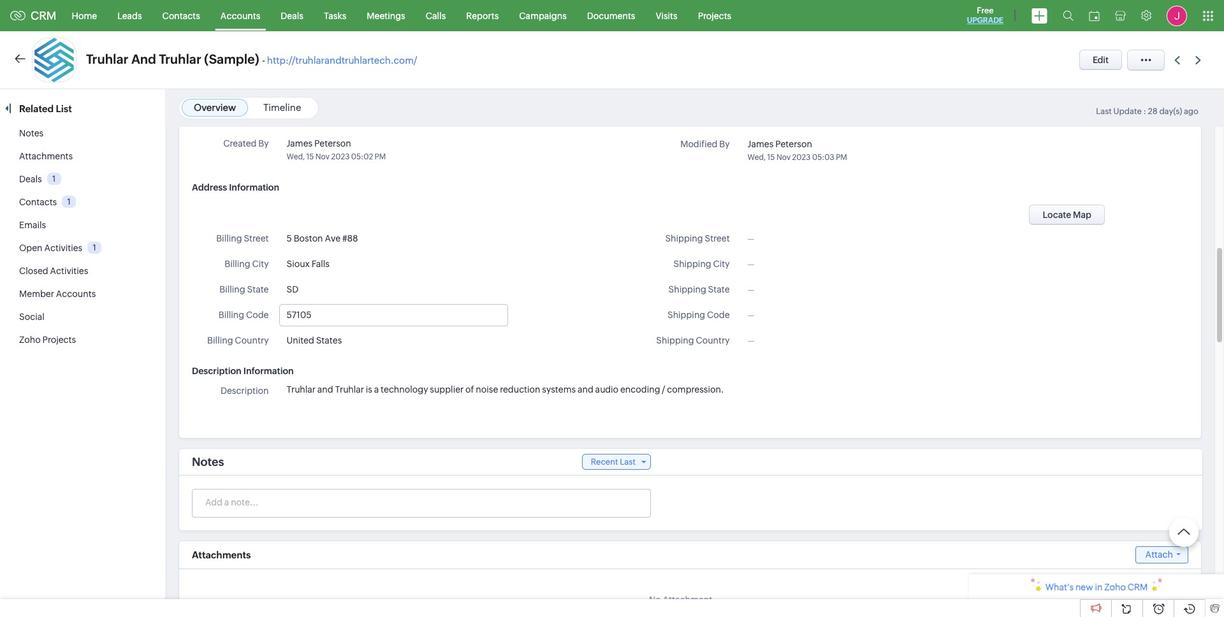 Task type: vqa. For each thing, say whether or not it's contained in the screenshot.
field
no



Task type: describe. For each thing, give the bounding box(es) containing it.
truhlar right and
[[159, 52, 201, 66]]

noise
[[476, 384, 498, 395]]

no attachment
[[649, 595, 712, 605]]

emails link
[[19, 220, 46, 230]]

28
[[1148, 106, 1158, 116]]

0 vertical spatial projects
[[698, 11, 732, 21]]

created by
[[223, 138, 269, 149]]

truhlar and truhlar is a technology supplier of noise reduction systems and audio encoding / compression.
[[287, 384, 724, 395]]

encoding
[[620, 384, 660, 395]]

in
[[1095, 582, 1103, 592]]

list
[[56, 103, 72, 114]]

member accounts
[[19, 289, 96, 299]]

billing for billing state
[[220, 284, 245, 295]]

billing city
[[225, 259, 269, 269]]

http://truhlarandtruhlartech.com/
[[267, 55, 417, 66]]

meetings
[[367, 11, 405, 21]]

country for shipping country
[[696, 335, 730, 346]]

billing for billing city
[[225, 259, 250, 269]]

campaigns
[[519, 11, 567, 21]]

city for billing city
[[252, 259, 269, 269]]

technology
[[381, 384, 428, 395]]

Add a note... field
[[193, 496, 650, 509]]

accounts link
[[210, 0, 271, 31]]

campaigns link
[[509, 0, 577, 31]]

0 horizontal spatial crm
[[31, 9, 56, 22]]

revenue
[[233, 113, 269, 123]]

1 horizontal spatial contacts link
[[152, 0, 210, 31]]

of
[[466, 384, 474, 395]]

previous record image
[[1175, 56, 1180, 64]]

#88
[[342, 233, 358, 244]]

documents link
[[577, 0, 646, 31]]

1 horizontal spatial attachments
[[192, 550, 251, 560]]

attachments link
[[19, 151, 73, 161]]

billing for billing code
[[219, 310, 244, 320]]

shipping country
[[656, 335, 730, 346]]

activities for closed activities
[[50, 266, 88, 276]]

deals inside deals link
[[281, 11, 303, 21]]

description for description
[[221, 386, 269, 396]]

what's new in zoho crm
[[1046, 582, 1148, 592]]

peterson for created by
[[314, 138, 351, 149]]

shipping for shipping country
[[656, 335, 694, 346]]

code for shipping code
[[707, 310, 730, 320]]

code for billing code
[[246, 310, 269, 320]]

james peterson wed, 15 nov 2023 05:02 pm
[[287, 138, 386, 161]]

attachment
[[663, 595, 712, 605]]

57105
[[287, 310, 312, 320]]

no
[[649, 595, 661, 605]]

leads
[[117, 11, 142, 21]]

free
[[977, 6, 994, 15]]

shipping street
[[665, 233, 730, 244]]

state for shipping state
[[708, 284, 730, 295]]

15 for modified by
[[767, 153, 775, 162]]

1 vertical spatial deals link
[[19, 174, 42, 184]]

edit
[[1093, 55, 1109, 65]]

nov for created by
[[316, 152, 330, 161]]

wed, for modified by
[[748, 153, 766, 162]]

search element
[[1055, 0, 1081, 31]]

visits
[[656, 11, 678, 21]]

pm for modified by
[[836, 153, 847, 162]]

1 horizontal spatial crm
[[1128, 582, 1148, 592]]

and
[[131, 52, 156, 66]]

sioux
[[287, 259, 310, 269]]

shipping for shipping street
[[665, 233, 703, 244]]

last update : 28 day(s) ago
[[1096, 106, 1199, 116]]

next record image
[[1196, 56, 1204, 64]]

supplier
[[430, 384, 464, 395]]

recent last
[[591, 457, 636, 467]]

overview
[[194, 102, 236, 113]]

member
[[19, 289, 54, 299]]

profile image
[[1167, 5, 1187, 26]]

upgrade
[[967, 16, 1004, 25]]

modified
[[680, 139, 718, 149]]

05:02
[[351, 152, 373, 161]]

reports link
[[456, 0, 509, 31]]

1 vertical spatial contacts link
[[19, 197, 57, 207]]

0 horizontal spatial projects
[[42, 335, 76, 345]]

profile element
[[1159, 0, 1195, 31]]

truhlar and truhlar (sample) - http://truhlarandtruhlartech.com/
[[86, 52, 417, 66]]

falls
[[312, 259, 330, 269]]

1 horizontal spatial notes
[[192, 455, 224, 469]]

calendar image
[[1089, 11, 1100, 21]]

truhlar left and
[[86, 52, 128, 66]]

peterson for modified by
[[775, 139, 812, 149]]

new
[[1076, 582, 1093, 592]]

create menu image
[[1032, 8, 1048, 23]]

emails
[[19, 220, 46, 230]]

shipping for shipping city
[[674, 259, 711, 269]]

james peterson wed, 15 nov 2023 05:03 pm
[[748, 139, 847, 162]]

member accounts link
[[19, 289, 96, 299]]

billing for billing country
[[207, 335, 233, 346]]

closed activities
[[19, 266, 88, 276]]

projects link
[[688, 0, 742, 31]]

united states
[[287, 335, 342, 346]]

shipping state
[[669, 284, 730, 295]]

by for created by
[[258, 138, 269, 149]]

open
[[19, 243, 42, 253]]

search image
[[1063, 10, 1074, 21]]

timeline
[[263, 102, 301, 113]]

sic code
[[691, 113, 730, 124]]

sic
[[691, 113, 705, 124]]

a
[[374, 384, 379, 395]]

states
[[316, 335, 342, 346]]

billing street
[[216, 233, 269, 244]]

/
[[662, 384, 665, 395]]

information for address information
[[229, 182, 279, 193]]

boston
[[294, 233, 323, 244]]

2023 for created by
[[331, 152, 350, 161]]

united
[[287, 335, 314, 346]]

1 vertical spatial contacts
[[19, 197, 57, 207]]

edit button
[[1079, 50, 1122, 70]]

open activities link
[[19, 243, 82, 253]]

city for shipping city
[[713, 259, 730, 269]]

0 vertical spatial last
[[1096, 106, 1112, 116]]

shipping for shipping code
[[668, 310, 705, 320]]

shipping code
[[668, 310, 730, 320]]

1 and from the left
[[317, 384, 333, 395]]

timeline link
[[263, 102, 301, 113]]

2 and from the left
[[578, 384, 594, 395]]

home
[[72, 11, 97, 21]]

crm link
[[10, 9, 56, 22]]

documents
[[587, 11, 635, 21]]

james for modified by
[[748, 139, 774, 149]]

zoho projects link
[[19, 335, 76, 345]]



Task type: locate. For each thing, give the bounding box(es) containing it.
notes
[[19, 128, 43, 138], [192, 455, 224, 469]]

pm inside the james peterson wed, 15 nov 2023 05:03 pm
[[836, 153, 847, 162]]

1
[[52, 174, 56, 184], [67, 197, 71, 206], [93, 243, 96, 252]]

peterson inside the james peterson wed, 15 nov 2023 05:03 pm
[[775, 139, 812, 149]]

0 horizontal spatial deals link
[[19, 174, 42, 184]]

wed, inside the james peterson wed, 15 nov 2023 05:03 pm
[[748, 153, 766, 162]]

social link
[[19, 312, 44, 322]]

0 horizontal spatial by
[[258, 138, 269, 149]]

1 vertical spatial deals
[[19, 174, 42, 184]]

2023 inside the james peterson wed, 15 nov 2023 05:03 pm
[[792, 153, 811, 162]]

by right created
[[258, 138, 269, 149]]

accounts down the closed activities
[[56, 289, 96, 299]]

1 vertical spatial activities
[[50, 266, 88, 276]]

james inside james peterson wed, 15 nov 2023 05:02 pm
[[287, 138, 313, 149]]

code
[[707, 113, 730, 124], [246, 310, 269, 320], [707, 310, 730, 320]]

james
[[287, 138, 313, 149], [748, 139, 774, 149]]

15 inside the james peterson wed, 15 nov 2023 05:03 pm
[[767, 153, 775, 162]]

leads link
[[107, 0, 152, 31]]

billing down billing code
[[207, 335, 233, 346]]

james for created by
[[287, 138, 313, 149]]

shipping up shipping city in the top right of the page
[[665, 233, 703, 244]]

projects
[[698, 11, 732, 21], [42, 335, 76, 345]]

1 horizontal spatial 15
[[767, 153, 775, 162]]

james inside the james peterson wed, 15 nov 2023 05:03 pm
[[748, 139, 774, 149]]

1 horizontal spatial by
[[719, 139, 730, 149]]

0 horizontal spatial contacts
[[19, 197, 57, 207]]

05:03
[[812, 153, 834, 162]]

calls link
[[416, 0, 456, 31]]

billing country
[[207, 335, 269, 346]]

accounts
[[221, 11, 260, 21], [56, 289, 96, 299]]

peterson
[[314, 138, 351, 149], [775, 139, 812, 149]]

0 vertical spatial description
[[192, 366, 241, 376]]

0 horizontal spatial country
[[235, 335, 269, 346]]

1 vertical spatial last
[[620, 457, 636, 467]]

code for sic code
[[707, 113, 730, 124]]

1 vertical spatial zoho
[[1105, 582, 1126, 592]]

1 vertical spatial attachments
[[192, 550, 251, 560]]

state down shipping city in the top right of the page
[[708, 284, 730, 295]]

1 state from the left
[[247, 284, 269, 295]]

country
[[235, 335, 269, 346], [696, 335, 730, 346]]

peterson up 05:03
[[775, 139, 812, 149]]

2 horizontal spatial 1
[[93, 243, 96, 252]]

ave
[[325, 233, 341, 244]]

0 horizontal spatial deals
[[19, 174, 42, 184]]

(sample)
[[204, 52, 259, 66]]

0 horizontal spatial contacts link
[[19, 197, 57, 207]]

projects down social
[[42, 335, 76, 345]]

city up billing state
[[252, 259, 269, 269]]

closed
[[19, 266, 48, 276]]

last right recent
[[620, 457, 636, 467]]

create menu element
[[1024, 0, 1055, 31]]

day(s)
[[1159, 106, 1182, 116]]

billing down billing street
[[225, 259, 250, 269]]

nov left 05:02
[[316, 152, 330, 161]]

sioux falls
[[287, 259, 330, 269]]

2 city from the left
[[713, 259, 730, 269]]

1 horizontal spatial james
[[748, 139, 774, 149]]

street for billing street
[[244, 233, 269, 244]]

deals link left tasks
[[271, 0, 314, 31]]

15
[[306, 152, 314, 161], [767, 153, 775, 162]]

description for description information
[[192, 366, 241, 376]]

update
[[1114, 106, 1142, 116]]

1 vertical spatial accounts
[[56, 289, 96, 299]]

contacts link right leads
[[152, 0, 210, 31]]

1 horizontal spatial street
[[705, 233, 730, 244]]

1 vertical spatial 1
[[67, 197, 71, 206]]

contacts up the emails link
[[19, 197, 57, 207]]

nov
[[316, 152, 330, 161], [777, 153, 791, 162]]

zoho down social link
[[19, 335, 41, 345]]

1 country from the left
[[235, 335, 269, 346]]

compression.
[[667, 384, 724, 395]]

truhlar
[[86, 52, 128, 66], [159, 52, 201, 66], [287, 384, 316, 395], [335, 384, 364, 395]]

1 for contacts
[[67, 197, 71, 206]]

0 horizontal spatial nov
[[316, 152, 330, 161]]

0 vertical spatial information
[[229, 182, 279, 193]]

1 down attachments link at the top of the page
[[52, 174, 56, 184]]

1 horizontal spatial zoho
[[1105, 582, 1126, 592]]

0 horizontal spatial and
[[317, 384, 333, 395]]

peterson up 05:02
[[314, 138, 351, 149]]

0 horizontal spatial attachments
[[19, 151, 73, 161]]

projects right visits link
[[698, 11, 732, 21]]

0 horizontal spatial wed,
[[287, 152, 305, 161]]

1 right open activities link
[[93, 243, 96, 252]]

truhlar down united
[[287, 384, 316, 395]]

1 horizontal spatial country
[[696, 335, 730, 346]]

1 for open activities
[[93, 243, 96, 252]]

billing code
[[219, 310, 269, 320]]

reduction
[[500, 384, 540, 395]]

15 left 05:02
[[306, 152, 314, 161]]

2 country from the left
[[696, 335, 730, 346]]

address
[[192, 182, 227, 193]]

0 vertical spatial contacts
[[162, 11, 200, 21]]

meetings link
[[357, 0, 416, 31]]

0 horizontal spatial james
[[287, 138, 313, 149]]

city up shipping state
[[713, 259, 730, 269]]

home link
[[62, 0, 107, 31]]

country down billing code
[[235, 335, 269, 346]]

contacts link up the emails link
[[19, 197, 57, 207]]

0 vertical spatial crm
[[31, 9, 56, 22]]

zoho
[[19, 335, 41, 345], [1105, 582, 1126, 592]]

deals link
[[271, 0, 314, 31], [19, 174, 42, 184]]

billing up billing country
[[219, 310, 244, 320]]

activities for open activities
[[44, 243, 82, 253]]

attachments
[[19, 151, 73, 161], [192, 550, 251, 560]]

-
[[262, 55, 265, 66]]

0 horizontal spatial peterson
[[314, 138, 351, 149]]

0 vertical spatial deals
[[281, 11, 303, 21]]

description down billing country
[[192, 366, 241, 376]]

peterson inside james peterson wed, 15 nov 2023 05:02 pm
[[314, 138, 351, 149]]

2023 left 05:03
[[792, 153, 811, 162]]

wed, inside james peterson wed, 15 nov 2023 05:02 pm
[[287, 152, 305, 161]]

pm for created by
[[375, 152, 386, 161]]

2 vertical spatial 1
[[93, 243, 96, 252]]

billing state
[[220, 284, 269, 295]]

state for billing state
[[247, 284, 269, 295]]

2 state from the left
[[708, 284, 730, 295]]

1 horizontal spatial city
[[713, 259, 730, 269]]

deals
[[281, 11, 303, 21], [19, 174, 42, 184]]

5 boston ave #88
[[287, 233, 358, 244]]

modified by
[[680, 139, 730, 149]]

1 up open activities link
[[67, 197, 71, 206]]

0 horizontal spatial state
[[247, 284, 269, 295]]

nov inside the james peterson wed, 15 nov 2023 05:03 pm
[[777, 153, 791, 162]]

1 horizontal spatial and
[[578, 384, 594, 395]]

information right address on the top left of page
[[229, 182, 279, 193]]

ago
[[1184, 106, 1199, 116]]

and left is in the bottom of the page
[[317, 384, 333, 395]]

1 horizontal spatial projects
[[698, 11, 732, 21]]

attach
[[1146, 550, 1173, 560]]

0 vertical spatial contacts link
[[152, 0, 210, 31]]

1 horizontal spatial contacts
[[162, 11, 200, 21]]

0 vertical spatial notes
[[19, 128, 43, 138]]

tasks link
[[314, 0, 357, 31]]

james down timeline
[[287, 138, 313, 149]]

by
[[258, 138, 269, 149], [719, 139, 730, 149]]

shipping city
[[674, 259, 730, 269]]

1 vertical spatial information
[[243, 366, 294, 376]]

contacts link
[[152, 0, 210, 31], [19, 197, 57, 207]]

systems
[[542, 384, 576, 395]]

shipping down 'shipping code'
[[656, 335, 694, 346]]

and left audio
[[578, 384, 594, 395]]

related list
[[19, 103, 74, 114]]

free upgrade
[[967, 6, 1004, 25]]

shipping down shipping street
[[674, 259, 711, 269]]

billing up billing city
[[216, 233, 242, 244]]

street up shipping city in the top right of the page
[[705, 233, 730, 244]]

nov inside james peterson wed, 15 nov 2023 05:02 pm
[[316, 152, 330, 161]]

pm inside james peterson wed, 15 nov 2023 05:02 pm
[[375, 152, 386, 161]]

0 horizontal spatial last
[[620, 457, 636, 467]]

None button
[[1029, 205, 1105, 225]]

james right modified by
[[748, 139, 774, 149]]

last left update
[[1096, 106, 1112, 116]]

1 horizontal spatial deals link
[[271, 0, 314, 31]]

audio
[[595, 384, 619, 395]]

1 horizontal spatial 1
[[67, 197, 71, 206]]

information for description information
[[243, 366, 294, 376]]

sd
[[287, 284, 299, 295]]

1 vertical spatial notes
[[192, 455, 224, 469]]

1 vertical spatial crm
[[1128, 582, 1148, 592]]

0 vertical spatial activities
[[44, 243, 82, 253]]

deals left tasks
[[281, 11, 303, 21]]

crm
[[31, 9, 56, 22], [1128, 582, 1148, 592]]

deals down attachments link at the top of the page
[[19, 174, 42, 184]]

1 horizontal spatial deals
[[281, 11, 303, 21]]

open activities
[[19, 243, 82, 253]]

2023 inside james peterson wed, 15 nov 2023 05:02 pm
[[331, 152, 350, 161]]

country for billing country
[[235, 335, 269, 346]]

billing up billing code
[[220, 284, 245, 295]]

wed, for created by
[[287, 152, 305, 161]]

pm right 05:03
[[836, 153, 847, 162]]

0 horizontal spatial notes
[[19, 128, 43, 138]]

address information
[[192, 182, 279, 193]]

zoho projects
[[19, 335, 76, 345]]

15 inside james peterson wed, 15 nov 2023 05:02 pm
[[306, 152, 314, 161]]

1 horizontal spatial peterson
[[775, 139, 812, 149]]

information down billing country
[[243, 366, 294, 376]]

2023 for modified by
[[792, 153, 811, 162]]

street up billing city
[[244, 233, 269, 244]]

5
[[287, 233, 292, 244]]

1 horizontal spatial nov
[[777, 153, 791, 162]]

pm
[[375, 152, 386, 161], [836, 153, 847, 162]]

0 horizontal spatial pm
[[375, 152, 386, 161]]

what's
[[1046, 582, 1074, 592]]

social
[[19, 312, 44, 322]]

activities up closed activities link
[[44, 243, 82, 253]]

description information
[[192, 366, 294, 376]]

billing
[[216, 233, 242, 244], [225, 259, 250, 269], [220, 284, 245, 295], [219, 310, 244, 320], [207, 335, 233, 346]]

1 city from the left
[[252, 259, 269, 269]]

shipping up shipping country
[[668, 310, 705, 320]]

1 street from the left
[[244, 233, 269, 244]]

0 horizontal spatial 15
[[306, 152, 314, 161]]

truhlar left is in the bottom of the page
[[335, 384, 364, 395]]

zoho right in
[[1105, 582, 1126, 592]]

shipping for shipping state
[[669, 284, 706, 295]]

annual revenue
[[201, 113, 269, 123]]

created
[[223, 138, 257, 149]]

0 horizontal spatial city
[[252, 259, 269, 269]]

description down the description information
[[221, 386, 269, 396]]

accounts up '(sample)'
[[221, 11, 260, 21]]

street for shipping street
[[705, 233, 730, 244]]

1 horizontal spatial accounts
[[221, 11, 260, 21]]

state down billing city
[[247, 284, 269, 295]]

code down shipping state
[[707, 310, 730, 320]]

recent
[[591, 457, 618, 467]]

0 horizontal spatial street
[[244, 233, 269, 244]]

activities up "member accounts"
[[50, 266, 88, 276]]

0 horizontal spatial 2023
[[331, 152, 350, 161]]

2023 left 05:02
[[331, 152, 350, 161]]

shipping up 'shipping code'
[[669, 284, 706, 295]]

15 left 05:03
[[767, 153, 775, 162]]

billing for billing street
[[216, 233, 242, 244]]

code down billing state
[[246, 310, 269, 320]]

1 horizontal spatial wed,
[[748, 153, 766, 162]]

pm right 05:02
[[375, 152, 386, 161]]

contacts
[[162, 11, 200, 21], [19, 197, 57, 207]]

contacts right leads link
[[162, 11, 200, 21]]

0 vertical spatial 1
[[52, 174, 56, 184]]

0 vertical spatial attachments
[[19, 151, 73, 161]]

1 horizontal spatial state
[[708, 284, 730, 295]]

nov for modified by
[[777, 153, 791, 162]]

and
[[317, 384, 333, 395], [578, 384, 594, 395]]

nov left 05:03
[[777, 153, 791, 162]]

city
[[252, 259, 269, 269], [713, 259, 730, 269]]

is
[[366, 384, 372, 395]]

2 street from the left
[[705, 233, 730, 244]]

crm right in
[[1128, 582, 1148, 592]]

deals link down attachments link at the top of the page
[[19, 174, 42, 184]]

reports
[[466, 11, 499, 21]]

0 vertical spatial zoho
[[19, 335, 41, 345]]

0 horizontal spatial accounts
[[56, 289, 96, 299]]

0 horizontal spatial 1
[[52, 174, 56, 184]]

0 horizontal spatial zoho
[[19, 335, 41, 345]]

1 vertical spatial projects
[[42, 335, 76, 345]]

15 for created by
[[306, 152, 314, 161]]

1 horizontal spatial 2023
[[792, 153, 811, 162]]

by right "modified"
[[719, 139, 730, 149]]

code right sic
[[707, 113, 730, 124]]

crm left home
[[31, 9, 56, 22]]

1 for deals
[[52, 174, 56, 184]]

country down 'shipping code'
[[696, 335, 730, 346]]

0 vertical spatial accounts
[[221, 11, 260, 21]]

1 vertical spatial description
[[221, 386, 269, 396]]

description
[[192, 366, 241, 376], [221, 386, 269, 396]]

1 horizontal spatial last
[[1096, 106, 1112, 116]]

1 horizontal spatial pm
[[836, 153, 847, 162]]

by for modified by
[[719, 139, 730, 149]]

0 vertical spatial deals link
[[271, 0, 314, 31]]

tasks
[[324, 11, 346, 21]]

last
[[1096, 106, 1112, 116], [620, 457, 636, 467]]



